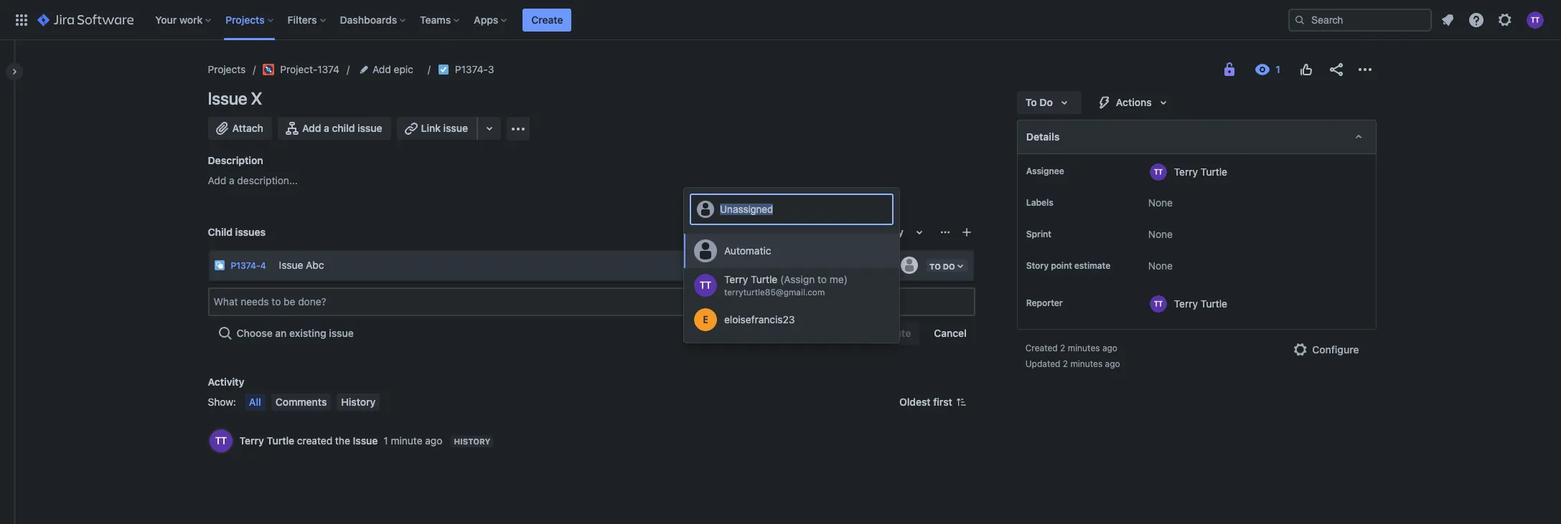 Task type: describe. For each thing, give the bounding box(es) containing it.
search image
[[1294, 14, 1306, 25]]

-
[[884, 261, 888, 271]]

teams
[[420, 13, 451, 25]]

issue abc link
[[273, 251, 874, 280]]

details
[[1026, 131, 1060, 143]]

projects for the projects link
[[208, 63, 246, 75]]

eloisefrancis23 image
[[694, 309, 717, 332]]

estimate
[[1075, 261, 1111, 271]]

apps
[[474, 13, 499, 25]]

0 vertical spatial ago
[[1103, 343, 1118, 354]]

link issue button
[[397, 117, 478, 140]]

oldest first
[[900, 396, 953, 408]]

the
[[335, 435, 350, 447]]

comments
[[275, 396, 327, 408]]

p1374- for 4
[[231, 261, 260, 271]]

terryturtle85@gmail.com
[[724, 287, 825, 298]]

add epic button
[[357, 61, 418, 78]]

actions button
[[1088, 91, 1181, 114]]

created 2 minutes ago updated 2 minutes ago
[[1026, 343, 1120, 370]]

oldest first button
[[891, 394, 976, 411]]

3
[[488, 63, 494, 75]]

configure
[[1313, 344, 1359, 356]]

unassigned image
[[901, 257, 918, 274]]

history inside button
[[341, 396, 376, 408]]

assign
[[784, 274, 815, 286]]

history button
[[337, 394, 380, 411]]

details element
[[1017, 120, 1377, 154]]

1 vertical spatial minutes
[[1071, 359, 1103, 370]]

a for description...
[[229, 174, 235, 187]]

project 1374 image
[[263, 64, 274, 75]]

automatic
[[724, 245, 771, 257]]

created
[[297, 435, 333, 447]]

issues
[[235, 226, 266, 238]]

an
[[275, 327, 287, 340]]

to
[[1026, 96, 1037, 108]]

x
[[251, 88, 262, 108]]

oldest
[[900, 396, 931, 408]]

teams button
[[416, 8, 465, 31]]

2 vertical spatial issue
[[353, 435, 378, 447]]

reporter
[[1026, 298, 1063, 309]]

Child issues field
[[209, 289, 974, 315]]

comments button
[[271, 394, 331, 411]]

child
[[208, 226, 233, 238]]

terry turtle for assignee
[[1174, 165, 1228, 178]]

apps button
[[470, 8, 513, 31]]

attach button
[[208, 117, 272, 140]]

ago for created 2 minutes ago updated 2 minutes ago
[[1105, 359, 1120, 370]]

point
[[1051, 261, 1072, 271]]

child
[[332, 122, 355, 134]]

vote options: no one has voted for this issue yet. image
[[1298, 61, 1315, 78]]

add a child issue
[[302, 122, 382, 134]]

turtle inside terry turtle ( assign to me ) terryturtle85@gmail.com
[[751, 274, 778, 286]]

projects button
[[221, 8, 279, 31]]

menu bar containing all
[[242, 394, 383, 411]]

your work
[[155, 13, 203, 25]]

link web pages and more image
[[481, 120, 498, 137]]

p1374-3 link
[[455, 61, 494, 78]]

configure link
[[1284, 339, 1368, 362]]

project-
[[280, 63, 318, 75]]

cancel button
[[926, 322, 976, 345]]

add for add a child issue
[[302, 122, 321, 134]]

share image
[[1328, 61, 1345, 78]]

automatic image
[[694, 240, 717, 263]]

order
[[862, 226, 890, 238]]

issue for add a child issue
[[358, 122, 382, 134]]

assignee pin to top. only you can see pinned fields. image
[[1067, 166, 1079, 177]]

description...
[[237, 174, 298, 187]]

your work button
[[151, 8, 217, 31]]

issue x
[[208, 88, 262, 108]]

2 none from the top
[[1149, 228, 1173, 241]]

activity
[[208, 376, 244, 388]]

actions
[[1116, 96, 1152, 108]]

sidebar navigation image
[[0, 57, 32, 86]]

add a description...
[[208, 174, 298, 187]]

)
[[844, 274, 848, 286]]

project-1374 link
[[263, 61, 340, 78]]

child issues
[[208, 226, 266, 238]]

projects for projects dropdown button
[[226, 13, 265, 25]]

p1374-3
[[455, 63, 494, 75]]

projects link
[[208, 61, 246, 78]]

banner containing your work
[[0, 0, 1562, 40]]



Task type: locate. For each thing, give the bounding box(es) containing it.
link
[[421, 122, 441, 134]]

turtle
[[1201, 165, 1228, 178], [751, 274, 778, 286], [1201, 298, 1228, 310], [267, 435, 294, 447]]

none
[[1149, 197, 1173, 209], [1149, 228, 1173, 241], [1149, 260, 1173, 272]]

add inside add a child issue button
[[302, 122, 321, 134]]

1 vertical spatial issue
[[279, 259, 303, 271]]

0 vertical spatial terry turtle
[[1174, 165, 1228, 178]]

issue actions image
[[940, 227, 951, 238]]

primary element
[[9, 0, 1289, 40]]

0 vertical spatial history
[[341, 396, 376, 408]]

projects up the projects link
[[226, 13, 265, 25]]

- button
[[874, 251, 894, 274]]

issue left abc
[[279, 259, 303, 271]]

eloisefrancis23
[[724, 314, 795, 326]]

p1374- left copy link to issue icon
[[455, 63, 488, 75]]

terry inside terry turtle ( assign to me ) terryturtle85@gmail.com
[[724, 274, 748, 286]]

1 horizontal spatial add
[[302, 122, 321, 134]]

add left 'child'
[[302, 122, 321, 134]]

cancel
[[934, 327, 967, 340]]

terry turtle ( assign to me ) terryturtle85@gmail.com
[[724, 274, 848, 298]]

updated
[[1026, 359, 1061, 370]]

terry turtle
[[1174, 165, 1228, 178], [1174, 298, 1228, 310]]

issue type: subtask image
[[214, 260, 225, 271]]

0 vertical spatial projects
[[226, 13, 265, 25]]

create button
[[523, 8, 572, 31]]

show:
[[208, 396, 236, 408]]

0 horizontal spatial issue
[[329, 327, 354, 340]]

filters
[[288, 13, 317, 25]]

minutes right updated
[[1071, 359, 1103, 370]]

1 none from the top
[[1149, 197, 1173, 209]]

issue
[[208, 88, 247, 108], [279, 259, 303, 271], [353, 435, 378, 447]]

(
[[780, 274, 784, 286]]

do
[[1040, 96, 1053, 108]]

a
[[324, 122, 329, 134], [229, 174, 235, 187]]

terry turtle image
[[694, 274, 717, 297]]

add a child issue button
[[278, 117, 391, 140]]

appswitcher icon image
[[13, 11, 30, 28]]

2 vertical spatial add
[[208, 174, 226, 187]]

issue inside add a child issue button
[[358, 122, 382, 134]]

ago right updated
[[1105, 359, 1120, 370]]

p1374- for 3
[[455, 63, 488, 75]]

a for child
[[324, 122, 329, 134]]

to
[[818, 274, 827, 286]]

choose
[[237, 327, 273, 340]]

attach
[[232, 122, 263, 134]]

a inside button
[[324, 122, 329, 134]]

1 vertical spatial ago
[[1105, 359, 1120, 370]]

issue right 'child'
[[358, 122, 382, 134]]

1 vertical spatial p1374-
[[231, 261, 260, 271]]

project-1374
[[280, 63, 340, 75]]

order by
[[862, 226, 904, 238]]

sprint
[[1026, 229, 1052, 240]]

menu bar
[[242, 394, 383, 411]]

dashboards
[[340, 13, 397, 25]]

projects inside dropdown button
[[226, 13, 265, 25]]

none for labels
[[1149, 197, 1173, 209]]

to do - change status image
[[955, 261, 965, 271]]

2 terry turtle from the top
[[1174, 298, 1228, 310]]

2 right updated
[[1063, 359, 1068, 370]]

0 vertical spatial 2
[[1060, 343, 1066, 354]]

none for story point estimate
[[1149, 260, 1173, 272]]

p1374- inside 'link'
[[455, 63, 488, 75]]

0 vertical spatial add
[[373, 63, 391, 75]]

add for add epic
[[373, 63, 391, 75]]

minute
[[391, 435, 423, 447]]

1 vertical spatial none
[[1149, 228, 1173, 241]]

terry turtle for reporter
[[1174, 298, 1228, 310]]

to do
[[1026, 96, 1053, 108]]

issue for choose an existing issue
[[329, 327, 354, 340]]

help image
[[1468, 11, 1485, 28]]

1 horizontal spatial a
[[324, 122, 329, 134]]

created
[[1026, 343, 1058, 354]]

add down description on the top left of page
[[208, 174, 226, 187]]

p1374-4 link
[[231, 261, 266, 271]]

add left epic
[[373, 63, 391, 75]]

add inside add epic dropdown button
[[373, 63, 391, 75]]

a down description on the top left of page
[[229, 174, 235, 187]]

p1374-
[[455, 63, 488, 75], [231, 261, 260, 271]]

actions image
[[1357, 61, 1374, 78]]

2 vertical spatial ago
[[425, 435, 443, 447]]

0 vertical spatial none
[[1149, 197, 1173, 209]]

issue left "1"
[[353, 435, 378, 447]]

labels
[[1026, 197, 1054, 208]]

create
[[532, 13, 563, 25]]

all
[[249, 396, 261, 408]]

0 vertical spatial minutes
[[1068, 343, 1100, 354]]

settings image
[[1497, 11, 1514, 28]]

jira software image
[[37, 11, 134, 28], [37, 11, 134, 28]]

story
[[1026, 261, 1049, 271]]

reporter pin to top. only you can see pinned fields. image
[[1066, 298, 1077, 309]]

Search field
[[1289, 8, 1432, 31]]

1 vertical spatial projects
[[208, 63, 246, 75]]

None text field
[[720, 204, 775, 215]]

your profile and settings image
[[1527, 11, 1544, 28]]

link issue
[[421, 122, 468, 134]]

0 horizontal spatial p1374-
[[231, 261, 260, 271]]

me
[[830, 274, 844, 286]]

2
[[1060, 343, 1066, 354], [1063, 359, 1068, 370]]

copy link to issue image
[[491, 63, 503, 75]]

p1374- right issue type: subtask icon
[[231, 261, 260, 271]]

issue right "existing"
[[329, 327, 354, 340]]

a left 'child'
[[324, 122, 329, 134]]

2 horizontal spatial issue
[[443, 122, 468, 134]]

your
[[155, 13, 177, 25]]

by
[[892, 226, 904, 238]]

issue right link
[[443, 122, 468, 134]]

0 horizontal spatial a
[[229, 174, 235, 187]]

2 horizontal spatial add
[[373, 63, 391, 75]]

description
[[208, 154, 263, 167]]

create child image
[[961, 227, 973, 238]]

to do button
[[1017, 91, 1082, 114]]

task image
[[438, 64, 449, 75]]

1 horizontal spatial issue
[[358, 122, 382, 134]]

0 horizontal spatial history
[[341, 396, 376, 408]]

1 horizontal spatial issue
[[279, 259, 303, 271]]

0 horizontal spatial issue
[[208, 88, 247, 108]]

issue for issue abc
[[279, 259, 303, 271]]

projects up "issue x"
[[208, 63, 246, 75]]

issue abc
[[279, 259, 324, 271]]

first
[[933, 396, 953, 408]]

minutes right created
[[1068, 343, 1100, 354]]

add epic
[[373, 63, 413, 75]]

terry turtle created the issue 1 minute ago
[[239, 435, 443, 447]]

4
[[260, 261, 266, 271]]

ago right created
[[1103, 343, 1118, 354]]

work
[[179, 13, 203, 25]]

all button
[[245, 394, 265, 411]]

issue inside choose an existing issue button
[[329, 327, 354, 340]]

1
[[384, 435, 388, 447]]

add for add a description...
[[208, 174, 226, 187]]

1 vertical spatial a
[[229, 174, 235, 187]]

history
[[341, 396, 376, 408], [454, 437, 491, 447]]

1 vertical spatial terry turtle
[[1174, 298, 1228, 310]]

0 vertical spatial p1374-
[[455, 63, 488, 75]]

filters button
[[283, 8, 331, 31]]

2 vertical spatial none
[[1149, 260, 1173, 272]]

add app image
[[510, 120, 527, 137]]

history up the
[[341, 396, 376, 408]]

2 horizontal spatial issue
[[353, 435, 378, 447]]

ago
[[1103, 343, 1118, 354], [1105, 359, 1120, 370], [425, 435, 443, 447]]

1 horizontal spatial history
[[454, 437, 491, 447]]

1 horizontal spatial p1374-
[[455, 63, 488, 75]]

add
[[373, 63, 391, 75], [302, 122, 321, 134], [208, 174, 226, 187]]

assignee
[[1026, 166, 1064, 177]]

issue
[[358, 122, 382, 134], [443, 122, 468, 134], [329, 327, 354, 340]]

issue for issue x
[[208, 88, 247, 108]]

projects
[[226, 13, 265, 25], [208, 63, 246, 75]]

3 none from the top
[[1149, 260, 1173, 272]]

ago right minute
[[425, 435, 443, 447]]

1 vertical spatial 2
[[1063, 359, 1068, 370]]

existing
[[289, 327, 326, 340]]

banner
[[0, 0, 1562, 40]]

ago for terry turtle created the issue 1 minute ago
[[425, 435, 443, 447]]

1374
[[317, 63, 340, 75]]

1 vertical spatial add
[[302, 122, 321, 134]]

abc
[[306, 259, 324, 271]]

choose an existing issue button
[[208, 322, 362, 345]]

dashboards button
[[336, 8, 411, 31]]

order by button
[[854, 221, 937, 244]]

2 right created
[[1060, 343, 1066, 354]]

epic
[[394, 63, 413, 75]]

p1374-4
[[231, 261, 266, 271]]

1 vertical spatial history
[[454, 437, 491, 447]]

issue down the projects link
[[208, 88, 247, 108]]

1 terry turtle from the top
[[1174, 165, 1228, 178]]

choose an existing issue
[[237, 327, 354, 340]]

history right minute
[[454, 437, 491, 447]]

0 horizontal spatial add
[[208, 174, 226, 187]]

0 vertical spatial a
[[324, 122, 329, 134]]

notifications image
[[1439, 11, 1457, 28]]

issue inside link issue button
[[443, 122, 468, 134]]

newest first image
[[955, 397, 967, 408]]

0 vertical spatial issue
[[208, 88, 247, 108]]

story point estimate
[[1026, 261, 1111, 271]]



Task type: vqa. For each thing, say whether or not it's contained in the screenshot.
'this'
no



